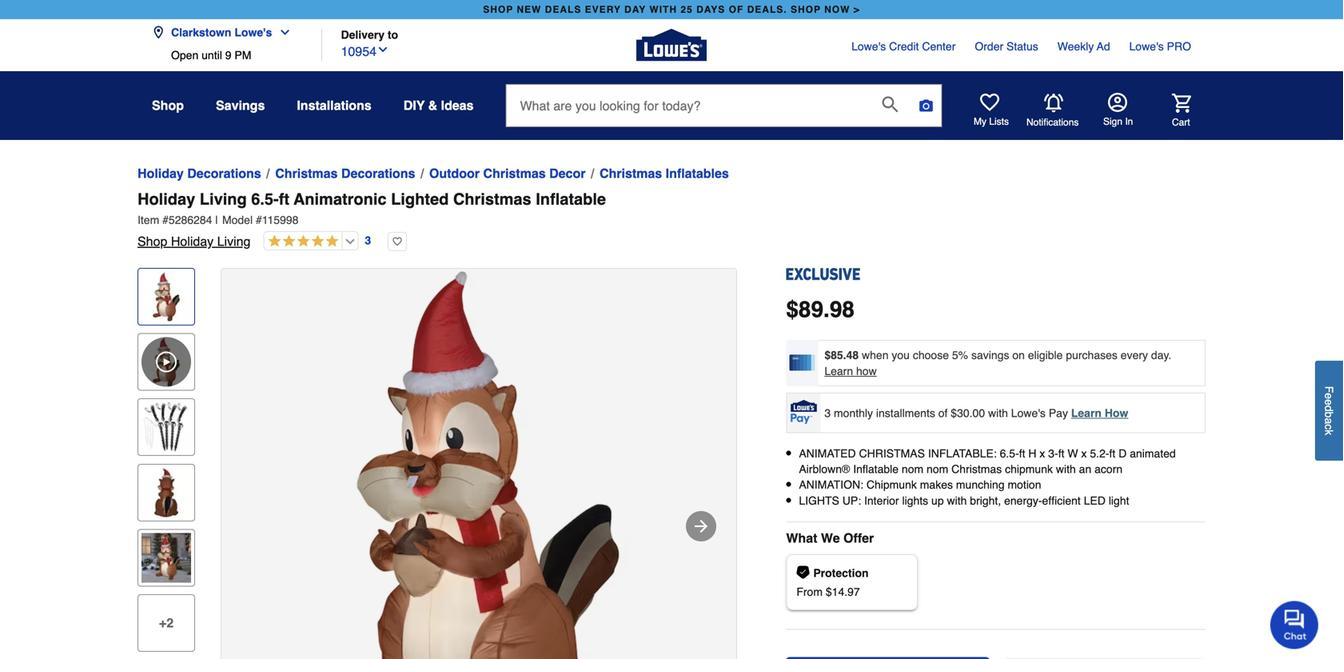 Task type: vqa. For each thing, say whether or not it's contained in the screenshot.
Doors & Windows
no



Task type: describe. For each thing, give the bounding box(es) containing it.
christmas inside holiday living 6.5-ft animatronic lighted christmas inflatable item # 5286284 | model # 115998
[[453, 190, 532, 208]]

outdoor
[[429, 166, 480, 181]]

from
[[797, 585, 823, 598]]

$14.97
[[826, 585, 861, 598]]

sign in
[[1104, 116, 1134, 127]]

learn how link
[[1072, 407, 1129, 419]]

shop new deals every day with 25 days of deals. shop now >
[[483, 4, 861, 15]]

f e e d b a c k button
[[1316, 361, 1344, 461]]

my lists
[[974, 116, 1010, 127]]

1 shop from the left
[[483, 4, 514, 15]]

what
[[787, 531, 818, 545]]

cart
[[1173, 117, 1191, 128]]

learn inside $85.48 when you choose 5% savings on eligible purchases every day. learn how
[[825, 365, 854, 378]]

lowe's credit center
[[852, 40, 956, 53]]

ft left h
[[1020, 447, 1026, 460]]

bright,
[[971, 494, 1002, 507]]

5%
[[953, 349, 969, 362]]

&
[[428, 98, 438, 113]]

arrow right image
[[692, 517, 711, 536]]

heart outline image
[[388, 232, 407, 251]]

inflatables
[[666, 166, 729, 181]]

what we offer
[[787, 531, 875, 545]]

interior
[[865, 494, 900, 507]]

lowe's home improvement logo image
[[637, 10, 707, 80]]

installations
[[297, 98, 372, 113]]

sign
[[1104, 116, 1123, 127]]

days
[[697, 4, 726, 15]]

monthly
[[834, 407, 874, 419]]

to
[[388, 28, 398, 41]]

+2
[[159, 616, 174, 630]]

energy-
[[1005, 494, 1043, 507]]

chat invite button image
[[1271, 600, 1320, 649]]

f e e d b a c k
[[1324, 386, 1336, 435]]

order status link
[[975, 38, 1039, 54]]

protection
[[814, 567, 869, 579]]

d
[[1119, 447, 1127, 460]]

98
[[830, 297, 855, 322]]

location image
[[152, 26, 165, 39]]

acorn
[[1095, 463, 1123, 476]]

holiday living  #115998 - thumbnail image
[[142, 272, 191, 322]]

2 nom from the left
[[927, 463, 949, 476]]

chipmunk
[[1006, 463, 1054, 476]]

open until 9 pm
[[171, 49, 252, 62]]

delivery to
[[341, 28, 398, 41]]

shop for shop holiday living
[[138, 234, 167, 249]]

new
[[517, 4, 542, 15]]

how
[[857, 365, 877, 378]]

inflatable inside holiday living 6.5-ft animatronic lighted christmas inflatable item # 5286284 | model # 115998
[[536, 190, 606, 208]]

lowe's left pay
[[1012, 407, 1046, 419]]

animation:
[[799, 479, 864, 491]]

ft inside holiday living 6.5-ft animatronic lighted christmas inflatable item # 5286284 | model # 115998
[[279, 190, 290, 208]]

ft left the d
[[1110, 447, 1116, 460]]

decorations for christmas decorations
[[342, 166, 415, 181]]

1 horizontal spatial with
[[989, 407, 1009, 419]]

holiday living  #115998 - thumbnail3 image
[[142, 468, 191, 517]]

5.2-
[[1091, 447, 1110, 460]]

up:
[[843, 494, 862, 507]]

pay
[[1049, 407, 1069, 419]]

10954
[[341, 44, 377, 59]]

1 x from the left
[[1040, 447, 1046, 460]]

of
[[729, 4, 744, 15]]

lowe's inside button
[[235, 26, 272, 39]]

protection from $14.97
[[797, 567, 869, 598]]

diy
[[404, 98, 425, 113]]

lights
[[799, 494, 840, 507]]

savings
[[216, 98, 265, 113]]

eligible
[[1029, 349, 1064, 362]]

|
[[215, 214, 218, 226]]

day
[[625, 4, 647, 15]]

chevron down image
[[377, 43, 390, 56]]

lights
[[903, 494, 929, 507]]

purchases
[[1067, 349, 1118, 362]]

$ 89 . 98
[[787, 297, 855, 322]]

inflatable inside the animated christmas inflatable: 6.5-ft h x 3-ft w x 5.2-ft d animated airblown® inflatable nom nom christmas chipmunk with an acorn animation: chipmunk makes munching motion lights up: interior lights up with bright, energy-efficient led light
[[854, 463, 899, 476]]

holiday for decorations
[[138, 166, 184, 181]]

clarkstown lowe's button
[[152, 16, 298, 49]]

animated
[[1131, 447, 1177, 460]]

w
[[1068, 447, 1079, 460]]

lowe's left credit
[[852, 40, 887, 53]]

installments
[[877, 407, 936, 419]]

1 nom from the left
[[902, 463, 924, 476]]

$85.48
[[825, 349, 859, 362]]

an
[[1080, 463, 1092, 476]]

every
[[585, 4, 621, 15]]

learn how button
[[825, 363, 877, 379]]

0 horizontal spatial with
[[948, 494, 967, 507]]

3 for 3 monthly installments of $30.00 with lowe's pay learn how
[[825, 407, 831, 419]]

shop button
[[152, 91, 184, 120]]

lowe's home improvement cart image
[[1173, 93, 1192, 113]]

k
[[1324, 430, 1336, 435]]

installations button
[[297, 91, 372, 120]]

savings
[[972, 349, 1010, 362]]

3 for 3
[[365, 234, 371, 247]]

outdoor christmas decor link
[[429, 164, 586, 183]]

1 e from the top
[[1324, 393, 1336, 399]]

lowe's credit center link
[[852, 38, 956, 54]]

up
[[932, 494, 944, 507]]

lowe's home improvement lists image
[[981, 93, 1000, 112]]

holiday living  #115998 - thumbnail2 image
[[142, 403, 191, 452]]

lowe's home improvement notification center image
[[1045, 93, 1064, 113]]

deals.
[[748, 4, 788, 15]]

ad
[[1097, 40, 1111, 53]]

115998
[[262, 214, 299, 226]]

$
[[787, 297, 799, 322]]

with
[[650, 4, 678, 15]]

2 horizontal spatial with
[[1057, 463, 1077, 476]]

christmas decorations link
[[275, 164, 415, 183]]



Task type: locate. For each thing, give the bounding box(es) containing it.
0 vertical spatial with
[[989, 407, 1009, 419]]

on
[[1013, 349, 1026, 362]]

inflatable up chipmunk
[[854, 463, 899, 476]]

3 right lowes pay logo
[[825, 407, 831, 419]]

6.5- left h
[[1000, 447, 1020, 460]]

sign in button
[[1104, 93, 1134, 128]]

b
[[1324, 412, 1336, 418]]

x right h
[[1040, 447, 1046, 460]]

pro
[[1168, 40, 1192, 53]]

holiday decorations
[[138, 166, 261, 181]]

weekly
[[1058, 40, 1095, 53]]

3-
[[1049, 447, 1059, 460]]

5 stars image
[[264, 234, 339, 249]]

0 horizontal spatial shop
[[483, 4, 514, 15]]

x right w
[[1082, 447, 1088, 460]]

a
[[1324, 418, 1336, 424]]

shop down item in the left of the page
[[138, 234, 167, 249]]

ft up 115998
[[279, 190, 290, 208]]

e
[[1324, 393, 1336, 399], [1324, 399, 1336, 405]]

shop new deals every day with 25 days of deals. shop now > link
[[480, 0, 864, 19]]

with right up
[[948, 494, 967, 507]]

1 horizontal spatial 3
[[825, 407, 831, 419]]

1 decorations from the left
[[187, 166, 261, 181]]

shop down open
[[152, 98, 184, 113]]

weekly ad link
[[1058, 38, 1111, 54]]

motion
[[1008, 479, 1042, 491]]

0 vertical spatial inflatable
[[536, 190, 606, 208]]

0 vertical spatial holiday
[[138, 166, 184, 181]]

decorations up |
[[187, 166, 261, 181]]

0 horizontal spatial learn
[[825, 365, 854, 378]]

0 vertical spatial shop
[[152, 98, 184, 113]]

decorations up holiday living 6.5-ft animatronic lighted christmas inflatable item # 5286284 | model # 115998
[[342, 166, 415, 181]]

1 # from the left
[[162, 214, 169, 226]]

3
[[365, 234, 371, 247], [825, 407, 831, 419]]

$30.00
[[951, 407, 986, 419]]

1 horizontal spatial 6.5-
[[1000, 447, 1020, 460]]

christmas inside christmas decorations link
[[275, 166, 338, 181]]

how
[[1105, 407, 1129, 419]]

6.5- inside holiday living 6.5-ft animatronic lighted christmas inflatable item # 5286284 | model # 115998
[[251, 190, 279, 208]]

christmas inside the animated christmas inflatable: 6.5-ft h x 3-ft w x 5.2-ft d animated airblown® inflatable nom nom christmas chipmunk with an acorn animation: chipmunk makes munching motion lights up: interior lights up with bright, energy-efficient led light
[[952, 463, 1003, 476]]

clarkstown
[[171, 26, 232, 39]]

option group
[[780, 652, 1213, 659]]

you
[[892, 349, 910, 362]]

3 left heart outline icon
[[365, 234, 371, 247]]

1 vertical spatial inflatable
[[854, 463, 899, 476]]

learn right pay
[[1072, 407, 1102, 419]]

1 vertical spatial living
[[217, 234, 251, 249]]

search image
[[883, 96, 899, 112]]

christmas inside outdoor christmas decor link
[[484, 166, 546, 181]]

open
[[171, 49, 199, 62]]

center
[[923, 40, 956, 53]]

diy & ideas button
[[404, 91, 474, 120]]

1 vertical spatial learn
[[1072, 407, 1102, 419]]

f
[[1324, 386, 1336, 393]]

nom down christmas
[[902, 463, 924, 476]]

1 horizontal spatial inflatable
[[854, 463, 899, 476]]

nom up makes
[[927, 463, 949, 476]]

1 vertical spatial with
[[1057, 463, 1077, 476]]

0 vertical spatial 3
[[365, 234, 371, 247]]

c
[[1324, 424, 1336, 430]]

0 horizontal spatial x
[[1040, 447, 1046, 460]]

decorations for holiday decorations
[[187, 166, 261, 181]]

christmas up munching
[[952, 463, 1003, 476]]

christmas inflatables link
[[600, 164, 729, 183]]

protection plan filled image
[[797, 566, 810, 579]]

0 horizontal spatial 6.5-
[[251, 190, 279, 208]]

choose
[[913, 349, 950, 362]]

+2 button
[[138, 594, 195, 652]]

living up |
[[200, 190, 247, 208]]

# right model
[[256, 214, 262, 226]]

3 monthly installments of $30.00 with lowe's pay learn how
[[825, 407, 1129, 419]]

animated christmas inflatable: 6.5-ft h x 3-ft w x 5.2-ft d animated airblown® inflatable nom nom christmas chipmunk with an acorn animation: chipmunk makes munching motion lights up: interior lights up with bright, energy-efficient led light
[[799, 447, 1177, 507]]

weekly ad
[[1058, 40, 1111, 53]]

item number 5 2 8 6 2 8 4 and model number 1 1 5 9 9 8 element
[[138, 212, 1206, 228]]

living down model
[[217, 234, 251, 249]]

christmas inflatables
[[600, 166, 729, 181]]

day.
[[1152, 349, 1172, 362]]

1 horizontal spatial learn
[[1072, 407, 1102, 419]]

camera image
[[919, 98, 935, 114]]

offer
[[844, 531, 875, 545]]

6.5- up 115998
[[251, 190, 279, 208]]

2 x from the left
[[1082, 447, 1088, 460]]

lighted
[[391, 190, 449, 208]]

0 vertical spatial learn
[[825, 365, 854, 378]]

1 horizontal spatial decorations
[[342, 166, 415, 181]]

airblown®
[[799, 463, 851, 476]]

animatronic
[[294, 190, 387, 208]]

holiday decorations link
[[138, 164, 261, 183]]

now
[[825, 4, 851, 15]]

my
[[974, 116, 987, 127]]

cart button
[[1150, 93, 1192, 129]]

decor
[[550, 166, 586, 181]]

1 horizontal spatial nom
[[927, 463, 949, 476]]

savings button
[[216, 91, 265, 120]]

order status
[[975, 40, 1039, 53]]

every
[[1121, 349, 1149, 362]]

learn down "$85.48"
[[825, 365, 854, 378]]

christmas up item number 5 2 8 6 2 8 4 and model number 1 1 5 9 9 8 "element" at the top of the page
[[600, 166, 663, 181]]

0 horizontal spatial decorations
[[187, 166, 261, 181]]

#
[[162, 214, 169, 226], [256, 214, 262, 226]]

25
[[681, 4, 693, 15]]

with
[[989, 407, 1009, 419], [1057, 463, 1077, 476], [948, 494, 967, 507]]

chipmunk
[[867, 479, 917, 491]]

1 vertical spatial shop
[[138, 234, 167, 249]]

until
[[202, 49, 222, 62]]

decorations
[[187, 166, 261, 181], [342, 166, 415, 181]]

with down w
[[1057, 463, 1077, 476]]

credit
[[890, 40, 920, 53]]

deals
[[545, 4, 582, 15]]

1 vertical spatial holiday
[[138, 190, 195, 208]]

living inside holiday living 6.5-ft animatronic lighted christmas inflatable item # 5286284 | model # 115998
[[200, 190, 247, 208]]

animated
[[799, 447, 856, 460]]

holiday living  #115998 image
[[222, 269, 737, 659]]

chevron down image
[[272, 26, 291, 39]]

2 # from the left
[[256, 214, 262, 226]]

Search Query text field
[[507, 85, 870, 126]]

learn
[[825, 365, 854, 378], [1072, 407, 1102, 419]]

inflatable down decor
[[536, 190, 606, 208]]

lowe's pro
[[1130, 40, 1192, 53]]

lowe's pro link
[[1130, 38, 1192, 54]]

christmas inside christmas inflatables link
[[600, 166, 663, 181]]

2 e from the top
[[1324, 399, 1336, 405]]

holiday living 6.5-ft animatronic lighted christmas inflatable item # 5286284 | model # 115998
[[138, 190, 606, 226]]

1 horizontal spatial x
[[1082, 447, 1088, 460]]

holiday inside holiday living 6.5-ft animatronic lighted christmas inflatable item # 5286284 | model # 115998
[[138, 190, 195, 208]]

$85.48 when you choose 5% savings on eligible purchases every day. learn how
[[825, 349, 1172, 378]]

ft left w
[[1059, 447, 1065, 460]]

lowe's up pm
[[235, 26, 272, 39]]

0 horizontal spatial nom
[[902, 463, 924, 476]]

when
[[862, 349, 889, 362]]

0 horizontal spatial inflatable
[[536, 190, 606, 208]]

2 decorations from the left
[[342, 166, 415, 181]]

nom
[[902, 463, 924, 476], [927, 463, 949, 476]]

christmas up "animatronic"
[[275, 166, 338, 181]]

notifications
[[1027, 117, 1079, 128]]

1 vertical spatial 6.5-
[[1000, 447, 1020, 460]]

shop left the new
[[483, 4, 514, 15]]

e up 'b' in the bottom right of the page
[[1324, 399, 1336, 405]]

lowe's home improvement account image
[[1109, 93, 1128, 112]]

ideas
[[441, 98, 474, 113]]

2 vertical spatial holiday
[[171, 234, 214, 249]]

lowes pay logo image
[[788, 400, 820, 424]]

5286284
[[169, 214, 212, 226]]

e up d
[[1324, 393, 1336, 399]]

0 vertical spatial living
[[200, 190, 247, 208]]

2 vertical spatial with
[[948, 494, 967, 507]]

lists
[[990, 116, 1010, 127]]

0 horizontal spatial 3
[[365, 234, 371, 247]]

d
[[1324, 405, 1336, 412]]

lowe's left pro
[[1130, 40, 1165, 53]]

holiday for living
[[138, 190, 195, 208]]

shop for shop
[[152, 98, 184, 113]]

christmas decorations
[[275, 166, 415, 181]]

christmas left decor
[[484, 166, 546, 181]]

shop left now
[[791, 4, 821, 15]]

christmas down outdoor christmas decor link
[[453, 190, 532, 208]]

1 vertical spatial 3
[[825, 407, 831, 419]]

light
[[1109, 494, 1130, 507]]

# right item in the left of the page
[[162, 214, 169, 226]]

None search field
[[506, 84, 943, 140]]

6.5- inside the animated christmas inflatable: 6.5-ft h x 3-ft w x 5.2-ft d animated airblown® inflatable nom nom christmas chipmunk with an acorn animation: chipmunk makes munching motion lights up: interior lights up with bright, energy-efficient led light
[[1000, 447, 1020, 460]]

my lists link
[[974, 93, 1010, 128]]

10954 button
[[341, 40, 390, 61]]

9
[[225, 49, 232, 62]]

0 horizontal spatial #
[[162, 214, 169, 226]]

1 horizontal spatial #
[[256, 214, 262, 226]]

led
[[1085, 494, 1106, 507]]

0 vertical spatial 6.5-
[[251, 190, 279, 208]]

1 horizontal spatial shop
[[791, 4, 821, 15]]

holiday living  #115998 - thumbnail4 image
[[142, 533, 191, 583]]

2 shop from the left
[[791, 4, 821, 15]]

with right $30.00
[[989, 407, 1009, 419]]

makes
[[921, 479, 954, 491]]

model
[[222, 214, 253, 226]]

outdoor christmas decor
[[429, 166, 586, 181]]



